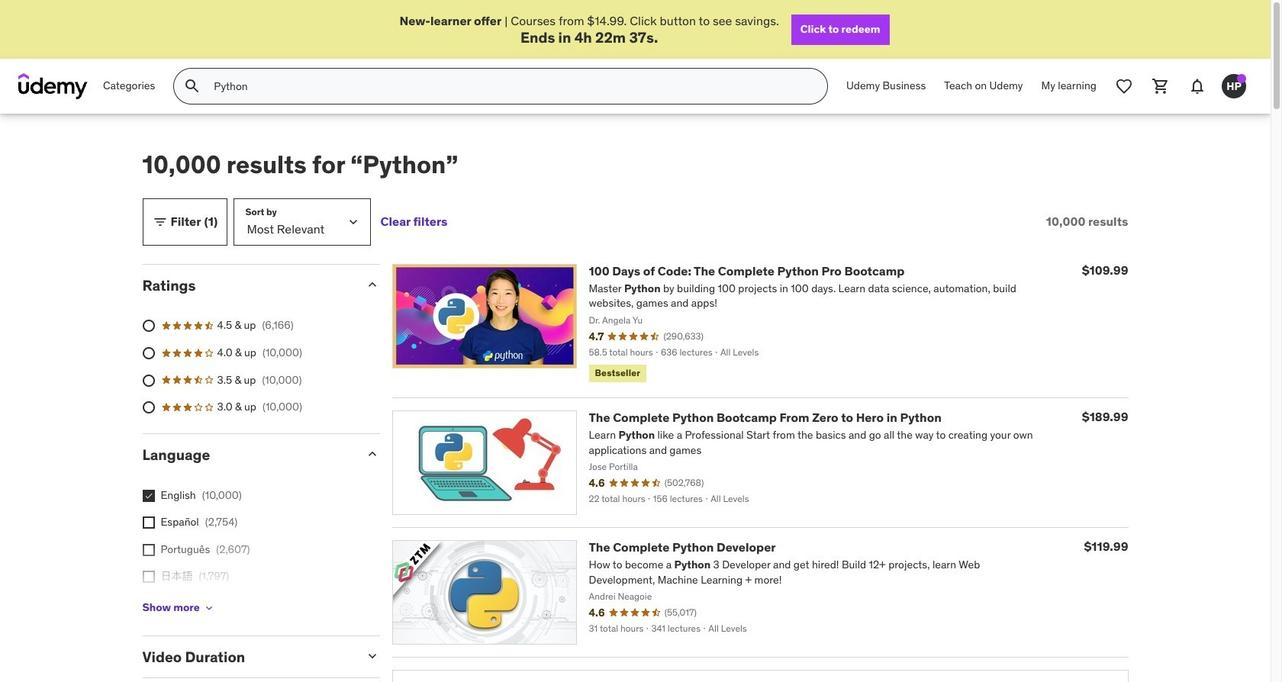 Task type: describe. For each thing, give the bounding box(es) containing it.
you have alerts image
[[1237, 74, 1246, 83]]

small image
[[152, 214, 168, 229]]

shopping cart with 0 items image
[[1152, 77, 1170, 96]]

udemy image
[[18, 73, 88, 99]]

3 small image from the top
[[364, 648, 380, 664]]

Search for anything text field
[[211, 73, 809, 99]]

1 small image from the top
[[364, 277, 380, 292]]

2 small image from the top
[[364, 446, 380, 462]]

2 vertical spatial xsmall image
[[203, 602, 215, 614]]



Task type: vqa. For each thing, say whether or not it's contained in the screenshot.
the 14min
no



Task type: locate. For each thing, give the bounding box(es) containing it.
0 vertical spatial xsmall image
[[142, 517, 155, 529]]

1 xsmall image from the top
[[142, 517, 155, 529]]

submit search image
[[183, 77, 202, 96]]

notifications image
[[1188, 77, 1207, 96]]

xsmall image
[[142, 490, 155, 502], [142, 571, 155, 583], [203, 602, 215, 614]]

0 vertical spatial xsmall image
[[142, 490, 155, 502]]

2 vertical spatial small image
[[364, 648, 380, 664]]

0 vertical spatial small image
[[364, 277, 380, 292]]

wishlist image
[[1115, 77, 1133, 96]]

status
[[1046, 214, 1128, 229]]

small image
[[364, 277, 380, 292], [364, 446, 380, 462], [364, 648, 380, 664]]

2 xsmall image from the top
[[142, 544, 155, 556]]

xsmall image
[[142, 517, 155, 529], [142, 544, 155, 556]]

1 vertical spatial xsmall image
[[142, 571, 155, 583]]

1 vertical spatial small image
[[364, 446, 380, 462]]

1 vertical spatial xsmall image
[[142, 544, 155, 556]]



